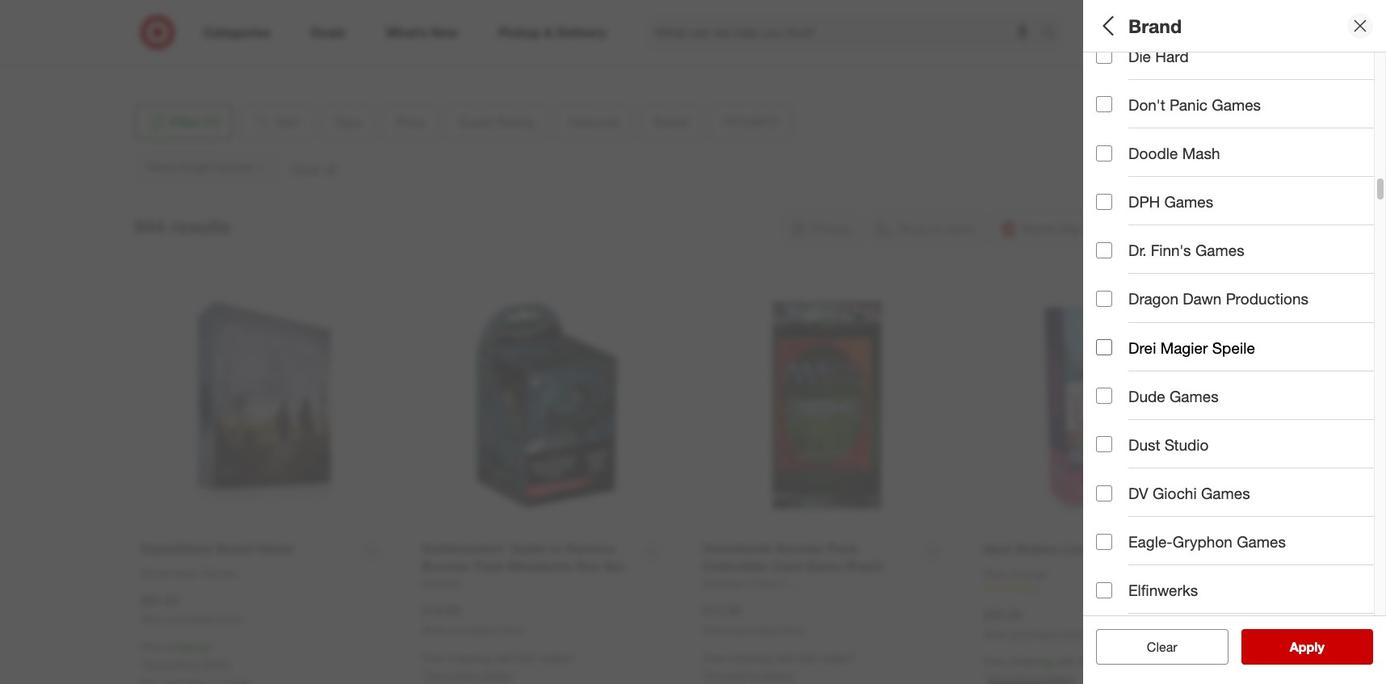 Task type: locate. For each thing, give the bounding box(es) containing it.
shipping down $15.95 when purchased online
[[729, 651, 772, 665]]

card
[[1173, 84, 1197, 98]]

dude games
[[1129, 387, 1219, 405]]

0 horizontal spatial games;
[[1130, 84, 1170, 98]]

$35 down $15.95 when purchased online
[[799, 651, 817, 665]]

guest rating button
[[1097, 166, 1387, 222]]

online inside "$20.99 when purchased online"
[[1061, 628, 1087, 640]]

brand inside brand 0-hr art & technology; 25th century games; 2f-spiele; 2
[[1097, 290, 1141, 308]]

when inside $15.95 when purchased online
[[703, 625, 728, 637]]

2 free shipping with $35 orders* * exclusions apply. from the left
[[703, 651, 857, 682]]

1 horizontal spatial with
[[775, 651, 796, 665]]

technology;
[[1151, 311, 1212, 324]]

1 link
[[984, 582, 1234, 596]]

1 horizontal spatial orders*
[[820, 651, 857, 665]]

clear down elfinwerks
[[1147, 639, 1178, 655]]

with down $15.95 when purchased online
[[775, 651, 796, 665]]

exclusions apply. button down $18.99 when purchased online
[[426, 667, 513, 683]]

dv giochi games
[[1129, 484, 1251, 503]]

2835
[[147, 13, 173, 27]]

clear
[[1139, 639, 1170, 655], [1147, 639, 1178, 655]]

results right see
[[1300, 639, 1342, 655]]

1 horizontal spatial $35
[[799, 651, 817, 665]]

free down $15.95
[[703, 651, 725, 665]]

filters
[[1124, 14, 1174, 37]]

2 horizontal spatial exclusions apply. button
[[707, 667, 795, 683]]

free for $20.99
[[984, 655, 1007, 669]]

,
[[195, 30, 198, 43]]

dust studio
[[1129, 435, 1209, 454]]

games; left 2f-
[[1284, 311, 1323, 324]]

when inside $84.95 when purchased online
[[141, 614, 166, 626]]

out
[[1183, 406, 1206, 425]]

see results
[[1273, 639, 1342, 655]]

exclusions apply. button
[[145, 656, 232, 672], [426, 667, 513, 683], [707, 667, 795, 683]]

all filters dialog
[[1084, 0, 1387, 684]]

0 vertical spatial brand
[[1129, 14, 1182, 37]]

1 clear from the left
[[1139, 639, 1170, 655]]

exclusions down $15.95 when purchased online
[[707, 668, 761, 682]]

2
[[1381, 311, 1387, 324]]

with for $18.99
[[494, 651, 515, 665]]

rating
[[1144, 182, 1192, 201]]

when inside $18.99 when purchased online
[[422, 625, 447, 637]]

2 horizontal spatial games;
[[1284, 311, 1323, 324]]

when inside "$20.99 when purchased online"
[[984, 628, 1009, 640]]

purchased up free shipping * * exclusions apply.
[[168, 614, 215, 626]]

* down $84.95 when purchased online
[[209, 640, 213, 654]]

purchased inside $84.95 when purchased online
[[168, 614, 215, 626]]

Doodle Mash checkbox
[[1097, 145, 1113, 161]]

online inside $18.99 when purchased online
[[498, 625, 524, 637]]

see
[[1273, 639, 1297, 655]]

brand 0-hr art & technology; 25th century games; 2f-spiele; 2
[[1097, 290, 1387, 324]]

orders*
[[539, 651, 576, 665], [820, 651, 857, 665], [1101, 655, 1138, 669]]

apply. down $84.95 when purchased online
[[202, 657, 232, 671]]

1 horizontal spatial exclusions apply. button
[[426, 667, 513, 683]]

1 vertical spatial results
[[1300, 639, 1342, 655]]

0 horizontal spatial apply.
[[202, 657, 232, 671]]

finn's
[[1151, 241, 1192, 260]]

0 horizontal spatial results
[[171, 215, 231, 238]]

$35 for $18.99
[[518, 651, 536, 665]]

exclusions apply. button down $15.95 when purchased online
[[707, 667, 795, 683]]

free shipping with $35 orders* * exclusions apply. down $15.95 when purchased online
[[703, 651, 857, 682]]

panic
[[1170, 95, 1208, 114]]

shipping for $18.99
[[447, 651, 491, 665]]

shipping down "$20.99 when purchased online"
[[1010, 655, 1053, 669]]

$15
[[1152, 141, 1170, 155]]

brand up hr at right top
[[1097, 290, 1141, 308]]

games for gryphon
[[1237, 533, 1286, 551]]

exclusions
[[145, 657, 199, 671], [426, 668, 480, 682], [707, 668, 761, 682]]

magier
[[1161, 338, 1208, 357]]

2f-
[[1326, 311, 1344, 324]]

exclusions down $18.99 when purchased online
[[426, 668, 480, 682]]

games up the price $0  –  $15; $15  –  $25; $25  –  $50; $50  –  $100; $100  –
[[1212, 95, 1261, 114]]

0 horizontal spatial with
[[494, 651, 515, 665]]

free shipping with $35 orders* * exclusions apply. for $15.95
[[703, 651, 857, 682]]

games right giochi
[[1202, 484, 1251, 503]]

free down $20.99
[[984, 655, 1007, 669]]

brand up die hard
[[1129, 14, 1182, 37]]

dawn
[[1183, 290, 1222, 308]]

shipping down $18.99 when purchased online
[[447, 651, 491, 665]]

results right 944
[[171, 215, 231, 238]]

games
[[1212, 95, 1261, 114], [1165, 192, 1214, 211], [1196, 241, 1245, 260], [1170, 387, 1219, 405], [1202, 484, 1251, 503], [1237, 533, 1286, 551]]

eagle-gryphon games
[[1129, 533, 1286, 551]]

apply. down $18.99 when purchased online
[[483, 668, 513, 682]]

speile
[[1213, 338, 1256, 357]]

of
[[1210, 406, 1223, 425]]

clear left all
[[1139, 639, 1170, 655]]

dph
[[1129, 192, 1160, 211]]

2 clear from the left
[[1147, 639, 1178, 655]]

brand dialog
[[1084, 0, 1387, 684]]

2 horizontal spatial with
[[1056, 655, 1077, 669]]

apply.
[[202, 657, 232, 671], [483, 668, 513, 682], [764, 668, 795, 682]]

clear for clear all
[[1139, 639, 1170, 655]]

1 horizontal spatial results
[[1300, 639, 1342, 655]]

DPH Games checkbox
[[1097, 194, 1113, 210]]

clear inside all filters dialog
[[1139, 639, 1170, 655]]

search
[[1034, 26, 1073, 42]]

$35 down "$20.99 when purchased online"
[[1080, 655, 1098, 669]]

1 free shipping with $35 orders* * exclusions apply. from the left
[[422, 651, 576, 682]]

0 horizontal spatial orders*
[[539, 651, 576, 665]]

new
[[1097, 254, 1119, 268]]

purchased
[[168, 614, 215, 626], [450, 625, 496, 637], [731, 625, 777, 637], [1012, 628, 1058, 640]]

exclusions down $84.95 when purchased online
[[145, 657, 199, 671]]

free shipping with $35 orders* * exclusions apply. down $18.99 when purchased online
[[422, 651, 576, 682]]

free down the $18.99
[[422, 651, 444, 665]]

$15;
[[1128, 141, 1149, 155]]

exclusions apply. button down $84.95 when purchased online
[[145, 656, 232, 672]]

games; left card
[[1130, 84, 1170, 98]]

* down the $18.99
[[422, 668, 426, 682]]

$84.95
[[141, 592, 179, 608]]

DV Giochi Games checkbox
[[1097, 485, 1113, 501]]

all
[[1097, 14, 1119, 37]]

shipping inside free shipping * * exclusions apply.
[[166, 640, 209, 654]]

purchased inside $15.95 when purchased online
[[731, 625, 777, 637]]

1 vertical spatial brand
[[1097, 290, 1141, 308]]

exclusions for $15.95
[[707, 668, 761, 682]]

clear inside brand dialog
[[1147, 639, 1178, 655]]

online for $18.99
[[498, 625, 524, 637]]

when down $84.95
[[141, 614, 166, 626]]

$35 for $20.99
[[1080, 655, 1098, 669]]

1 horizontal spatial apply.
[[483, 668, 513, 682]]

$35
[[518, 651, 536, 665], [799, 651, 817, 665], [1080, 655, 1098, 669]]

dr. finn's games
[[1129, 241, 1245, 260]]

apply. down $15.95 when purchased online
[[764, 668, 795, 682]]

us
[[147, 46, 163, 60]]

944 results
[[135, 215, 231, 238]]

orders* for $20.99
[[1101, 655, 1138, 669]]

online inside $15.95 when purchased online
[[780, 625, 806, 637]]

0 horizontal spatial free shipping with $35 orders* * exclusions apply.
[[422, 651, 576, 682]]

Dude Games checkbox
[[1097, 388, 1113, 404]]

25th
[[1215, 311, 1237, 324]]

2 horizontal spatial $35
[[1080, 655, 1098, 669]]

1 horizontal spatial exclusions
[[426, 668, 480, 682]]

free inside free shipping * * exclusions apply.
[[141, 640, 163, 654]]

2 horizontal spatial orders*
[[1101, 655, 1138, 669]]

1 horizontal spatial free shipping with $35 orders* * exclusions apply.
[[703, 651, 857, 682]]

shipping down $84.95 when purchased online
[[166, 640, 209, 654]]

games up dragon dawn productions in the top right of the page
[[1196, 241, 1245, 260]]

results inside button
[[1300, 639, 1342, 655]]

free shipping with $35 orders* * exclusions apply.
[[422, 651, 576, 682], [703, 651, 857, 682]]

when down $15.95
[[703, 625, 728, 637]]

$35 down $18.99 when purchased online
[[518, 651, 536, 665]]

when for $18.99
[[422, 625, 447, 637]]

0 vertical spatial results
[[171, 215, 231, 238]]

guest rating
[[1097, 182, 1192, 201]]

brand for brand
[[1129, 14, 1182, 37]]

0 horizontal spatial exclusions
[[145, 657, 199, 671]]

games; right card
[[1200, 84, 1240, 98]]

brand inside brand dialog
[[1129, 14, 1182, 37]]

purchased inside $18.99 when purchased online
[[450, 625, 496, 637]]

purchased for $15.95
[[731, 625, 777, 637]]

$15.95 when purchased online
[[703, 603, 806, 637]]

online
[[217, 614, 243, 626], [498, 625, 524, 637], [780, 625, 806, 637], [1061, 628, 1087, 640]]

2 horizontal spatial apply.
[[764, 668, 795, 682]]

online for $15.95
[[780, 625, 806, 637]]

games right gryphon
[[1237, 533, 1286, 551]]

games up out
[[1170, 387, 1219, 405]]

0-
[[1097, 311, 1107, 324]]

clear all button
[[1097, 629, 1229, 665]]

What can we help you find? suggestions appear below search field
[[646, 15, 1046, 50]]

free
[[141, 640, 163, 654], [422, 651, 444, 665], [703, 651, 725, 665], [984, 655, 1007, 669]]

type board games; card games; collectible trading cards; ga
[[1097, 64, 1387, 98]]

purchased down the $18.99
[[450, 625, 496, 637]]

with down "$20.99 when purchased online"
[[1056, 655, 1077, 669]]

see results button
[[1242, 629, 1374, 665]]

with down $18.99 when purchased online
[[494, 651, 515, 665]]

2 horizontal spatial exclusions
[[707, 668, 761, 682]]

0 horizontal spatial $35
[[518, 651, 536, 665]]

clear button
[[1097, 629, 1229, 665]]

exclusions inside free shipping * * exclusions apply.
[[145, 657, 199, 671]]

purchased inside "$20.99 when purchased online"
[[1012, 628, 1058, 640]]

elfinwerks
[[1129, 581, 1198, 600]]

gryphon
[[1173, 533, 1233, 551]]

orders* for $15.95
[[820, 651, 857, 665]]

purchased for $18.99
[[450, 625, 496, 637]]

$50;
[[1252, 141, 1273, 155]]

ga
[[1376, 84, 1387, 98]]

when down $20.99
[[984, 628, 1009, 640]]

apply. for $18.99
[[483, 668, 513, 682]]

$25;
[[1190, 141, 1211, 155]]

online inside $84.95 when purchased online
[[217, 614, 243, 626]]

when for $15.95
[[703, 625, 728, 637]]

purchased down $15.95
[[731, 625, 777, 637]]

free down $84.95
[[141, 640, 163, 654]]

free for $18.99
[[422, 651, 444, 665]]

purchased down $20.99
[[1012, 628, 1058, 640]]

shipping
[[166, 640, 209, 654], [447, 651, 491, 665], [729, 651, 772, 665], [1010, 655, 1053, 669]]

when for $20.99
[[984, 628, 1009, 640]]

when down the $18.99
[[422, 625, 447, 637]]



Task type: describe. For each thing, give the bounding box(es) containing it.
commerce
[[176, 13, 232, 27]]

drei
[[1129, 338, 1157, 357]]

games right dph
[[1165, 192, 1214, 211]]

games for panic
[[1212, 95, 1261, 114]]

shipping for $15.95
[[729, 651, 772, 665]]

drei magier speile
[[1129, 338, 1256, 357]]

orders* for $18.99
[[539, 651, 576, 665]]

productions
[[1226, 290, 1309, 308]]

purchased for $20.99
[[1012, 628, 1058, 640]]

include out of stock
[[1129, 406, 1265, 425]]

1 horizontal spatial games;
[[1200, 84, 1240, 98]]

results for see results
[[1300, 639, 1342, 655]]

hr
[[1107, 311, 1119, 324]]

cards;
[[1339, 84, 1373, 98]]

online for $84.95
[[217, 614, 243, 626]]

$100
[[1344, 141, 1369, 155]]

all filters
[[1097, 14, 1174, 37]]

clear for clear
[[1147, 639, 1178, 655]]

games; inside brand 0-hr art & technology; 25th century games; 2f-spiele; 2
[[1284, 311, 1323, 324]]

Drei Magier Speile checkbox
[[1097, 339, 1113, 356]]

944
[[135, 215, 166, 238]]

$84.95 when purchased online
[[141, 592, 243, 626]]

$25
[[1214, 141, 1232, 155]]

Dr. Finn's Games checkbox
[[1097, 242, 1113, 258]]

Don't Panic Games checkbox
[[1097, 97, 1113, 113]]

games for finn's
[[1196, 241, 1245, 260]]

games for giochi
[[1202, 484, 1251, 503]]

exclusions apply. button for $18.99
[[426, 667, 513, 683]]

fitchburg
[[147, 30, 195, 43]]

Include out of stock checkbox
[[1097, 408, 1113, 424]]

Elfinwerks checkbox
[[1097, 582, 1113, 599]]

Dragon Dawn Productions checkbox
[[1097, 291, 1113, 307]]

guest
[[1097, 182, 1140, 201]]

free shipping with $35 orders*
[[984, 655, 1138, 669]]

dude
[[1129, 387, 1166, 405]]

giochi
[[1153, 484, 1197, 503]]

die hard
[[1129, 47, 1189, 65]]

art
[[1122, 311, 1138, 324]]

brand for brand 0-hr art & technology; 25th century games; 2f-spiele; 2
[[1097, 290, 1141, 308]]

dph games
[[1129, 192, 1214, 211]]

price $0  –  $15; $15  –  $25; $25  –  $50; $50  –  $100; $100  –  
[[1097, 120, 1387, 155]]

die
[[1129, 47, 1151, 65]]

doodle
[[1129, 144, 1179, 162]]

online for $20.99
[[1061, 628, 1087, 640]]

$15.95
[[703, 603, 742, 619]]

$0
[[1097, 141, 1108, 155]]

fpo/apo button
[[1097, 335, 1387, 392]]

mash
[[1183, 144, 1221, 162]]

exclusions apply. button for $15.95
[[707, 667, 795, 683]]

$18.99
[[422, 603, 461, 619]]

apply
[[1290, 639, 1325, 655]]

drive
[[261, 13, 287, 27]]

$50
[[1276, 141, 1294, 155]]

price
[[1097, 120, 1134, 139]]

featured new
[[1097, 233, 1161, 268]]

shipping for $20.99
[[1010, 655, 1053, 669]]

free shipping with $35 orders* * exclusions apply. for $18.99
[[422, 651, 576, 682]]

studio
[[1165, 435, 1209, 454]]

0 horizontal spatial exclusions apply. button
[[145, 656, 232, 672]]

results for 944 results
[[171, 215, 231, 238]]

dv
[[1129, 484, 1149, 503]]

dragon
[[1129, 290, 1179, 308]]

purchased for $84.95
[[168, 614, 215, 626]]

Die Hard checkbox
[[1097, 48, 1113, 64]]

dragon dawn productions
[[1129, 290, 1309, 308]]

* down $15.95
[[703, 668, 707, 682]]

with for $15.95
[[775, 651, 796, 665]]

Eagle-Gryphon Games checkbox
[[1097, 534, 1113, 550]]

dr.
[[1129, 241, 1147, 260]]

dust
[[1129, 435, 1161, 454]]

&
[[1141, 311, 1148, 324]]

2835 commerce park drive fitchburg , wi 53719 us
[[147, 13, 287, 60]]

don't
[[1129, 95, 1166, 114]]

don't panic games
[[1129, 95, 1261, 114]]

featured
[[1097, 233, 1161, 252]]

* down $84.95
[[141, 657, 145, 671]]

clear all
[[1139, 639, 1186, 655]]

with for $20.99
[[1056, 655, 1077, 669]]

$18.99 when purchased online
[[422, 603, 524, 637]]

when for $84.95
[[141, 614, 166, 626]]

apply button
[[1242, 629, 1374, 665]]

hard
[[1156, 47, 1189, 65]]

century
[[1240, 311, 1281, 324]]

fpo/apo
[[1097, 352, 1166, 371]]

$35 for $15.95
[[799, 651, 817, 665]]

board
[[1097, 84, 1127, 98]]

type
[[1097, 64, 1131, 82]]

doodle mash
[[1129, 144, 1221, 162]]

$20.99
[[984, 607, 1023, 623]]

Dust Studio checkbox
[[1097, 437, 1113, 453]]

eagle-
[[1129, 533, 1173, 551]]

stock
[[1227, 406, 1265, 425]]

apply. inside free shipping * * exclusions apply.
[[202, 657, 232, 671]]

collectible
[[1243, 84, 1296, 98]]

exclusions for $18.99
[[426, 668, 480, 682]]

park
[[235, 13, 258, 27]]

search button
[[1034, 15, 1073, 53]]

spiele;
[[1344, 311, 1378, 324]]

wi
[[201, 30, 214, 43]]

1
[[1034, 583, 1040, 595]]

include
[[1129, 406, 1179, 425]]

free shipping * * exclusions apply.
[[141, 640, 232, 671]]

free for $15.95
[[703, 651, 725, 665]]

$100;
[[1314, 141, 1341, 155]]

apply. for $15.95
[[764, 668, 795, 682]]

trading
[[1300, 84, 1336, 98]]



Task type: vqa. For each thing, say whether or not it's contained in the screenshot.
Apply. corresponding to $18.99
yes



